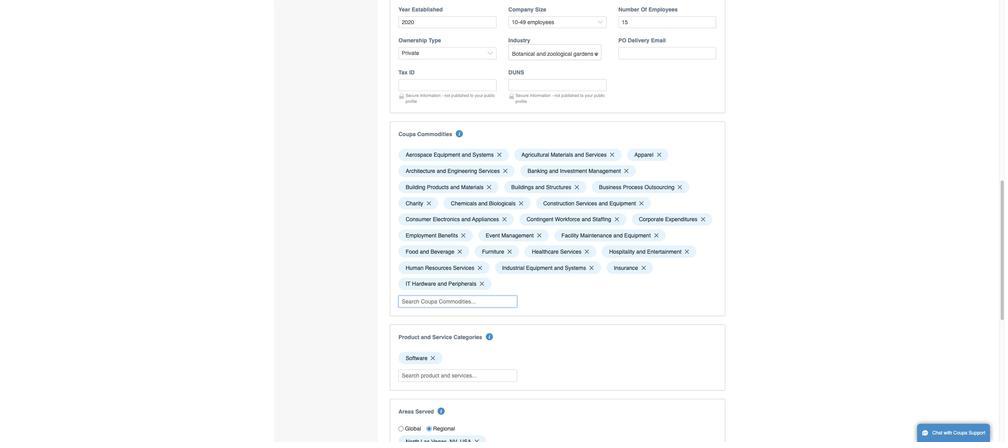 Task type: describe. For each thing, give the bounding box(es) containing it.
event
[[486, 232, 500, 239]]

and down healthcare services option
[[554, 265, 564, 271]]

0 horizontal spatial management
[[502, 232, 534, 239]]

additional information image for product and service categories
[[486, 333, 493, 341]]

company
[[509, 6, 534, 13]]

buildings and structures
[[511, 184, 572, 190]]

regional
[[433, 426, 455, 432]]

it hardware and peripherals
[[406, 281, 477, 287]]

po delivery email
[[619, 37, 666, 44]]

and inside option
[[479, 200, 488, 206]]

systems for aerospace equipment and systems
[[473, 152, 494, 158]]

building products and materials option
[[399, 181, 499, 193]]

aerospace equipment and systems option
[[399, 149, 509, 161]]

selected list box for coupa commodities
[[396, 147, 719, 292]]

entertainment
[[647, 249, 682, 255]]

engineering
[[448, 168, 477, 174]]

product and service categories
[[399, 334, 482, 341]]

architecture and engineering services option
[[399, 165, 515, 177]]

facility maintenance and equipment
[[562, 232, 651, 239]]

process
[[623, 184, 643, 190]]

selected list box for product and service categories
[[396, 350, 719, 366]]

contingent
[[527, 216, 554, 223]]

workforce
[[555, 216, 580, 223]]

contingent workforce and staffing
[[527, 216, 612, 223]]

products
[[427, 184, 449, 190]]

Search Coupa Commodities... field
[[399, 296, 517, 308]]

and up engineering
[[462, 152, 471, 158]]

construction
[[544, 200, 575, 206]]

and right "food"
[[420, 249, 429, 255]]

facility
[[562, 232, 579, 239]]

option inside selected areas list box
[[399, 436, 487, 442]]

and left staffing
[[582, 216, 591, 223]]

secure for duns
[[516, 93, 529, 98]]

expenditures
[[665, 216, 698, 223]]

human resources services option
[[399, 262, 489, 274]]

corporate expenditures
[[639, 216, 698, 223]]

served
[[416, 408, 434, 415]]

and inside "option"
[[438, 281, 447, 287]]

charity option
[[399, 197, 438, 209]]

employees
[[649, 6, 678, 13]]

it hardware and peripherals option
[[399, 278, 492, 290]]

Industry text field
[[509, 48, 601, 60]]

investment
[[560, 168, 587, 174]]

agricultural
[[522, 152, 549, 158]]

id
[[409, 69, 415, 76]]

support
[[969, 430, 986, 436]]

po
[[619, 37, 627, 44]]

hardware
[[412, 281, 436, 287]]

event management
[[486, 232, 534, 239]]

hospitality and entertainment
[[609, 249, 682, 255]]

- for duns
[[552, 93, 553, 98]]

biologicals
[[489, 200, 516, 206]]

contingent workforce and staffing option
[[520, 213, 626, 226]]

profile for duns
[[516, 99, 527, 104]]

building
[[406, 184, 426, 190]]

electronics
[[433, 216, 460, 223]]

food and beverage
[[406, 249, 455, 255]]

materials inside agricultural materials and services option
[[551, 152, 573, 158]]

size
[[535, 6, 547, 13]]

and down "banking"
[[536, 184, 545, 190]]

ownership
[[399, 37, 427, 44]]

not for duns
[[555, 93, 560, 98]]

tax
[[399, 69, 408, 76]]

banking and investment management
[[528, 168, 621, 174]]

healthcare
[[532, 249, 559, 255]]

secure information - not published to your public profile for duns
[[516, 93, 605, 104]]

Search product and services... field
[[399, 370, 517, 382]]

information for duns
[[530, 93, 551, 98]]

additional information image for areas served
[[438, 408, 445, 415]]

apparel
[[635, 152, 654, 158]]

to for duns
[[580, 93, 584, 98]]

tax id
[[399, 69, 415, 76]]

software
[[406, 355, 428, 361]]

event management option
[[479, 229, 549, 242]]

chat with coupa support button
[[918, 424, 991, 442]]

profile for tax id
[[406, 99, 417, 104]]

building products and materials
[[406, 184, 484, 190]]

furniture option
[[475, 246, 519, 258]]

company size
[[509, 6, 547, 13]]

agricultural materials and services option
[[514, 149, 622, 161]]

type
[[429, 37, 441, 44]]

industrial
[[502, 265, 525, 271]]

furniture
[[482, 249, 504, 255]]

your for duns
[[585, 93, 593, 98]]

ownership type
[[399, 37, 441, 44]]

healthcare services option
[[525, 246, 597, 258]]

number of employees
[[619, 6, 678, 13]]

to for tax id
[[470, 93, 474, 98]]

duns
[[509, 69, 524, 76]]

benefits
[[438, 232, 458, 239]]

with
[[944, 430, 953, 436]]

areas
[[399, 408, 414, 415]]

equipment up architecture and engineering services
[[434, 152, 460, 158]]

industrial equipment and systems option
[[495, 262, 601, 274]]

aerospace
[[406, 152, 432, 158]]



Task type: vqa. For each thing, say whether or not it's contained in the screenshot.
Search Coupa Commodities... Field
yes



Task type: locate. For each thing, give the bounding box(es) containing it.
equipment
[[434, 152, 460, 158], [610, 200, 636, 206], [625, 232, 651, 239], [526, 265, 553, 271]]

0 horizontal spatial systems
[[473, 152, 494, 158]]

1 published from the left
[[452, 93, 469, 98]]

your
[[475, 93, 483, 98], [585, 93, 593, 98]]

2 not from the left
[[555, 93, 560, 98]]

1 profile from the left
[[406, 99, 417, 104]]

services down "facility"
[[560, 249, 582, 255]]

0 horizontal spatial additional information image
[[438, 408, 445, 415]]

and up banking and investment management option
[[575, 152, 584, 158]]

areas served
[[399, 408, 434, 415]]

2 published from the left
[[561, 93, 579, 98]]

1 public from the left
[[484, 93, 495, 98]]

materials inside building products and materials option
[[461, 184, 484, 190]]

1 secure from the left
[[406, 93, 419, 98]]

0 horizontal spatial coupa
[[399, 131, 416, 137]]

None radio
[[427, 426, 432, 431]]

1 vertical spatial systems
[[565, 265, 586, 271]]

information for tax id
[[420, 93, 441, 98]]

1 horizontal spatial additional information image
[[486, 333, 493, 341]]

1 vertical spatial coupa
[[954, 430, 968, 436]]

systems down healthcare services option
[[565, 265, 586, 271]]

number
[[619, 6, 640, 13]]

0 horizontal spatial secure
[[406, 93, 419, 98]]

chemicals
[[451, 200, 477, 206]]

information
[[420, 93, 441, 98], [530, 93, 551, 98]]

employment benefits
[[406, 232, 458, 239]]

2 profile from the left
[[516, 99, 527, 104]]

management
[[589, 168, 621, 174], [502, 232, 534, 239]]

selected areas list box
[[396, 434, 719, 442]]

of
[[641, 6, 647, 13]]

industry
[[509, 37, 530, 44]]

secure down duns
[[516, 93, 529, 98]]

not for tax id
[[445, 93, 450, 98]]

and right hospitality
[[637, 249, 646, 255]]

chemicals and biologicals
[[451, 200, 516, 206]]

peripherals
[[449, 281, 477, 287]]

and up staffing
[[599, 200, 608, 206]]

materials
[[551, 152, 573, 158], [461, 184, 484, 190]]

public for tax id
[[484, 93, 495, 98]]

consumer electronics and appliances
[[406, 216, 499, 223]]

additional information image
[[456, 130, 463, 137]]

1 secure information - not published to your public profile from the left
[[406, 93, 495, 104]]

agricultural materials and services
[[522, 152, 607, 158]]

maintenance
[[580, 232, 612, 239]]

services up contingent workforce and staffing option
[[576, 200, 597, 206]]

hospitality and entertainment option
[[602, 246, 697, 258]]

beverage
[[431, 249, 455, 255]]

information down duns text box
[[530, 93, 551, 98]]

1 horizontal spatial management
[[589, 168, 621, 174]]

systems
[[473, 152, 494, 158], [565, 265, 586, 271]]

and right "banking"
[[549, 168, 559, 174]]

secure information - not published to your public profile down tax id text box
[[406, 93, 495, 104]]

construction services and equipment
[[544, 200, 636, 206]]

0 vertical spatial selected list box
[[396, 147, 719, 292]]

chemicals and biologicals option
[[444, 197, 531, 209]]

2 selected list box from the top
[[396, 350, 719, 366]]

0 vertical spatial materials
[[551, 152, 573, 158]]

to down tax id text box
[[470, 93, 474, 98]]

Number Of Employees text field
[[619, 16, 717, 28]]

1 horizontal spatial information
[[530, 93, 551, 98]]

secure information - not published to your public profile down duns text box
[[516, 93, 605, 104]]

chat with coupa support
[[933, 430, 986, 436]]

1 to from the left
[[470, 93, 474, 98]]

not down tax id text box
[[445, 93, 450, 98]]

coupa up aerospace on the top
[[399, 131, 416, 137]]

1 vertical spatial additional information image
[[438, 408, 445, 415]]

and up building products and materials
[[437, 168, 446, 174]]

equipment up hospitality and entertainment
[[625, 232, 651, 239]]

and up hospitality
[[614, 232, 623, 239]]

email
[[651, 37, 666, 44]]

profile down duns
[[516, 99, 527, 104]]

corporate expenditures option
[[632, 213, 713, 226]]

and down architecture and engineering services option
[[451, 184, 460, 190]]

architecture
[[406, 168, 435, 174]]

2 information from the left
[[530, 93, 551, 98]]

2 - from the left
[[552, 93, 553, 98]]

published down tax id text box
[[452, 93, 469, 98]]

1 horizontal spatial -
[[552, 93, 553, 98]]

it
[[406, 281, 411, 287]]

year
[[399, 6, 410, 13]]

0 horizontal spatial materials
[[461, 184, 484, 190]]

buildings and structures option
[[504, 181, 587, 193]]

human resources services
[[406, 265, 475, 271]]

published
[[452, 93, 469, 98], [561, 93, 579, 98]]

1 horizontal spatial to
[[580, 93, 584, 98]]

construction services and equipment option
[[536, 197, 651, 209]]

2 your from the left
[[585, 93, 593, 98]]

outsourcing
[[645, 184, 675, 190]]

Year Established text field
[[399, 16, 497, 28]]

0 horizontal spatial profile
[[406, 99, 417, 104]]

structures
[[546, 184, 572, 190]]

insurance option
[[607, 262, 653, 274]]

-
[[442, 93, 443, 98], [552, 93, 553, 98]]

systems up engineering
[[473, 152, 494, 158]]

delivery
[[628, 37, 650, 44]]

employment benefits option
[[399, 229, 473, 242]]

categories
[[454, 334, 482, 341]]

1 horizontal spatial profile
[[516, 99, 527, 104]]

aerospace equipment and systems
[[406, 152, 494, 158]]

DUNS text field
[[509, 79, 607, 91]]

0 vertical spatial additional information image
[[486, 333, 493, 341]]

software option
[[399, 352, 443, 364]]

public
[[484, 93, 495, 98], [594, 93, 605, 98]]

0 horizontal spatial -
[[442, 93, 443, 98]]

established
[[412, 6, 443, 13]]

apparel option
[[627, 149, 669, 161]]

- for tax id
[[442, 93, 443, 98]]

1 your from the left
[[475, 93, 483, 98]]

human
[[406, 265, 424, 271]]

services up banking and investment management option
[[586, 152, 607, 158]]

1 vertical spatial selected list box
[[396, 350, 719, 366]]

corporate
[[639, 216, 664, 223]]

0 horizontal spatial to
[[470, 93, 474, 98]]

buildings
[[511, 184, 534, 190]]

staffing
[[593, 216, 612, 223]]

equipment down process
[[610, 200, 636, 206]]

appliances
[[472, 216, 499, 223]]

banking
[[528, 168, 548, 174]]

0 vertical spatial coupa
[[399, 131, 416, 137]]

services right engineering
[[479, 168, 500, 174]]

food
[[406, 249, 418, 255]]

1 not from the left
[[445, 93, 450, 98]]

materials up investment
[[551, 152, 573, 158]]

selected list box containing software
[[396, 350, 719, 366]]

equipment down healthcare
[[526, 265, 553, 271]]

industrial equipment and systems
[[502, 265, 586, 271]]

materials up "chemicals"
[[461, 184, 484, 190]]

management up "business"
[[589, 168, 621, 174]]

and down human resources services option
[[438, 281, 447, 287]]

not
[[445, 93, 450, 98], [555, 93, 560, 98]]

charity
[[406, 200, 423, 206]]

commodities
[[417, 131, 453, 137]]

2 public from the left
[[594, 93, 605, 98]]

secure for tax id
[[406, 93, 419, 98]]

Tax ID text field
[[399, 79, 497, 91]]

0 horizontal spatial secure information - not published to your public profile
[[406, 93, 495, 104]]

food and beverage option
[[399, 246, 469, 258]]

not down duns text box
[[555, 93, 560, 98]]

0 horizontal spatial information
[[420, 93, 441, 98]]

business
[[599, 184, 622, 190]]

service
[[433, 334, 452, 341]]

banking and investment management option
[[521, 165, 636, 177]]

consumer
[[406, 216, 431, 223]]

chat
[[933, 430, 943, 436]]

1 horizontal spatial your
[[585, 93, 593, 98]]

additional information image right 'categories'
[[486, 333, 493, 341]]

1 horizontal spatial coupa
[[954, 430, 968, 436]]

public for duns
[[594, 93, 605, 98]]

1 vertical spatial management
[[502, 232, 534, 239]]

profile
[[406, 99, 417, 104], [516, 99, 527, 104]]

coupa
[[399, 131, 416, 137], [954, 430, 968, 436]]

1 selected list box from the top
[[396, 147, 719, 292]]

information down tax id text box
[[420, 93, 441, 98]]

1 - from the left
[[442, 93, 443, 98]]

option
[[399, 436, 487, 442]]

0 horizontal spatial not
[[445, 93, 450, 98]]

coupa commodities
[[399, 131, 453, 137]]

global
[[405, 426, 421, 432]]

and left service
[[421, 334, 431, 341]]

PO Delivery Email text field
[[619, 47, 717, 59]]

year established
[[399, 6, 443, 13]]

1 horizontal spatial secure information - not published to your public profile
[[516, 93, 605, 104]]

- down duns text box
[[552, 93, 553, 98]]

and down "chemicals"
[[462, 216, 471, 223]]

additional information image
[[486, 333, 493, 341], [438, 408, 445, 415]]

resources
[[425, 265, 452, 271]]

profile down "id"
[[406, 99, 417, 104]]

secure information - not published to your public profile for tax id
[[406, 93, 495, 104]]

to down duns text box
[[580, 93, 584, 98]]

services inside option
[[453, 265, 475, 271]]

secure
[[406, 93, 419, 98], [516, 93, 529, 98]]

services
[[586, 152, 607, 158], [479, 168, 500, 174], [576, 200, 597, 206], [560, 249, 582, 255], [453, 265, 475, 271]]

1 horizontal spatial public
[[594, 93, 605, 98]]

secure down "id"
[[406, 93, 419, 98]]

2 to from the left
[[580, 93, 584, 98]]

your down tax id text box
[[475, 93, 483, 98]]

0 vertical spatial systems
[[473, 152, 494, 158]]

published for tax id
[[452, 93, 469, 98]]

selected list box
[[396, 147, 719, 292], [396, 350, 719, 366]]

additional information image right served
[[438, 408, 445, 415]]

facility maintenance and equipment option
[[554, 229, 666, 242]]

1 information from the left
[[420, 93, 441, 98]]

2 secure information - not published to your public profile from the left
[[516, 93, 605, 104]]

hospitality
[[609, 249, 635, 255]]

1 horizontal spatial published
[[561, 93, 579, 98]]

1 horizontal spatial secure
[[516, 93, 529, 98]]

1 vertical spatial materials
[[461, 184, 484, 190]]

1 horizontal spatial not
[[555, 93, 560, 98]]

coupa right with
[[954, 430, 968, 436]]

services up 'peripherals'
[[453, 265, 475, 271]]

2 secure from the left
[[516, 93, 529, 98]]

published for duns
[[561, 93, 579, 98]]

consumer electronics and appliances option
[[399, 213, 514, 226]]

employment
[[406, 232, 437, 239]]

published down duns text box
[[561, 93, 579, 98]]

- down tax id text box
[[442, 93, 443, 98]]

your down duns text box
[[585, 93, 593, 98]]

0 horizontal spatial public
[[484, 93, 495, 98]]

management right event on the bottom of page
[[502, 232, 534, 239]]

0 horizontal spatial your
[[475, 93, 483, 98]]

systems for industrial equipment and systems
[[565, 265, 586, 271]]

and up appliances
[[479, 200, 488, 206]]

0 vertical spatial management
[[589, 168, 621, 174]]

0 horizontal spatial published
[[452, 93, 469, 98]]

business process outsourcing option
[[592, 181, 690, 193]]

coupa inside button
[[954, 430, 968, 436]]

business process outsourcing
[[599, 184, 675, 190]]

product
[[399, 334, 420, 341]]

None radio
[[399, 426, 404, 431]]

1 horizontal spatial systems
[[565, 265, 586, 271]]

architecture and engineering services
[[406, 168, 500, 174]]

your for tax id
[[475, 93, 483, 98]]

1 horizontal spatial materials
[[551, 152, 573, 158]]

healthcare services
[[532, 249, 582, 255]]

selected list box containing aerospace equipment and systems
[[396, 147, 719, 292]]



